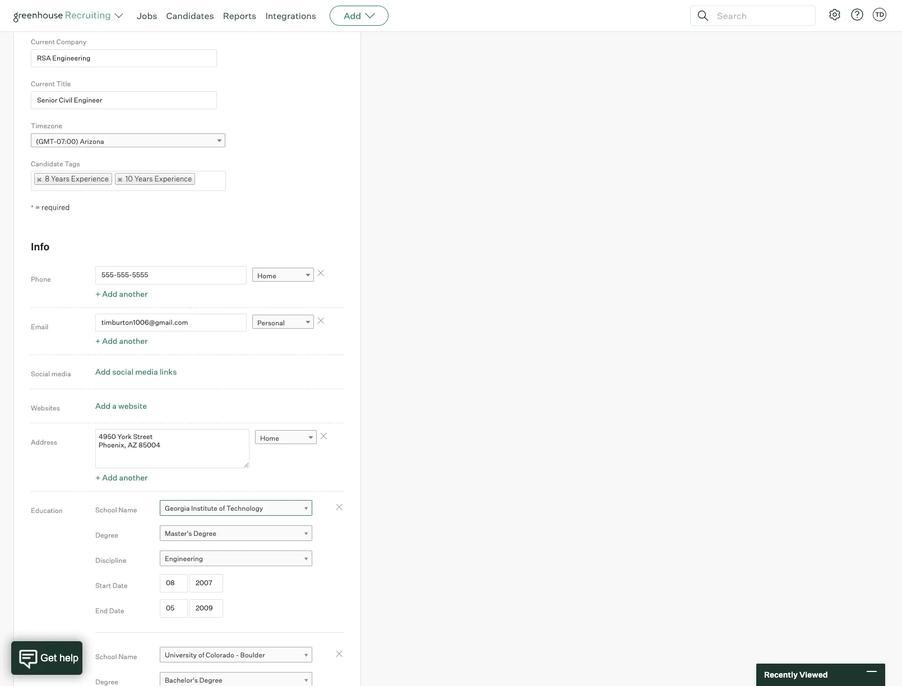 Task type: describe. For each thing, give the bounding box(es) containing it.
0 horizontal spatial media
[[51, 370, 71, 379]]

websites
[[31, 404, 60, 413]]

YYYY text field
[[189, 600, 223, 618]]

current for current company
[[31, 38, 55, 46]]

*
[[31, 204, 34, 212]]

home link for phone
[[252, 268, 314, 284]]

institute
[[191, 505, 217, 513]]

candidates
[[166, 10, 214, 21]]

bachelor's degree
[[165, 677, 222, 685]]

another for email
[[119, 337, 148, 346]]

configure image
[[828, 8, 842, 21]]

current title
[[31, 80, 71, 88]]

a
[[112, 402, 117, 411]]

university of colorado - boulder link
[[160, 648, 312, 664]]

8 years experience
[[45, 175, 109, 184]]

website
[[118, 402, 147, 411]]

mm text field for end date
[[160, 600, 188, 618]]

title
[[56, 80, 71, 88]]

start
[[95, 582, 111, 590]]

years for 8
[[51, 175, 70, 184]]

timezone
[[31, 122, 62, 130]]

discipline
[[95, 557, 126, 565]]

phone
[[31, 276, 51, 284]]

recently
[[764, 671, 798, 680]]

another for phone
[[119, 289, 148, 299]]

(gmt-07:00) arizona link
[[31, 133, 225, 150]]

master's
[[165, 530, 192, 538]]

another for address
[[119, 473, 148, 483]]

arizona
[[80, 137, 104, 146]]

school for georgia institute of technology
[[95, 506, 117, 515]]

engineering
[[165, 555, 203, 564]]

add social media links link
[[95, 367, 177, 377]]

td button
[[871, 6, 889, 24]]

experience for 10 years experience
[[154, 175, 192, 184]]

colorado
[[206, 652, 234, 660]]

school for university of colorado - boulder
[[95, 653, 117, 661]]

-
[[236, 652, 239, 660]]

8
[[45, 175, 49, 184]]

integrations
[[265, 10, 316, 21]]

greenhouse recruiting image
[[13, 9, 114, 22]]

of inside the university of colorado - boulder link
[[198, 652, 204, 660]]

integrations link
[[265, 10, 316, 21]]

end
[[95, 607, 108, 615]]

university of colorado - boulder
[[165, 652, 265, 660]]

=
[[35, 203, 40, 212]]

university
[[165, 652, 197, 660]]

+ add another link for address
[[95, 473, 148, 483]]

home for address
[[260, 435, 279, 443]]

end date
[[95, 607, 124, 615]]

georgia institute of technology
[[165, 505, 263, 513]]

+ for address
[[95, 473, 101, 483]]

home for phone
[[257, 272, 276, 280]]

YYYY text field
[[189, 575, 223, 593]]

technology
[[226, 505, 263, 513]]

social
[[31, 370, 50, 379]]

required
[[42, 203, 70, 212]]

boulder
[[240, 652, 265, 660]]



Task type: vqa. For each thing, say whether or not it's contained in the screenshot.
the default
no



Task type: locate. For each thing, give the bounding box(es) containing it.
candidate
[[31, 160, 63, 168]]

0 vertical spatial name
[[118, 506, 137, 515]]

3 + add another link from the top
[[95, 473, 148, 483]]

1 vertical spatial of
[[198, 652, 204, 660]]

2 + add another from the top
[[95, 337, 148, 346]]

candidates link
[[166, 10, 214, 21]]

2 vertical spatial + add another
[[95, 473, 148, 483]]

2 vertical spatial another
[[119, 473, 148, 483]]

add button
[[330, 6, 389, 26]]

current left title
[[31, 80, 55, 88]]

add social media links
[[95, 367, 177, 377]]

1 vertical spatial +
[[95, 337, 101, 346]]

+ add another for email
[[95, 337, 148, 346]]

experience
[[71, 175, 109, 184], [154, 175, 192, 184]]

0 vertical spatial + add another link
[[95, 289, 148, 299]]

school up discipline on the bottom of the page
[[95, 506, 117, 515]]

years right 8
[[51, 175, 70, 184]]

* = required
[[31, 203, 70, 212]]

media right social
[[51, 370, 71, 379]]

2 experience from the left
[[154, 175, 192, 184]]

0 vertical spatial + add another
[[95, 289, 148, 299]]

media
[[135, 367, 158, 377], [51, 370, 71, 379]]

master's degree link
[[160, 526, 312, 542]]

georgia institute of technology link
[[160, 501, 312, 517]]

+ add another
[[95, 289, 148, 299], [95, 337, 148, 346], [95, 473, 148, 483]]

1 horizontal spatial media
[[135, 367, 158, 377]]

+ add another for address
[[95, 473, 148, 483]]

+ add another link for email
[[95, 337, 148, 346]]

3 another from the top
[[119, 473, 148, 483]]

2 + from the top
[[95, 337, 101, 346]]

2 school name from the top
[[95, 653, 137, 661]]

add
[[344, 10, 361, 21], [102, 289, 117, 299], [102, 337, 117, 346], [95, 367, 111, 377], [95, 402, 111, 411], [102, 473, 117, 483]]

start date
[[95, 582, 128, 590]]

+ add another link
[[95, 289, 148, 299], [95, 337, 148, 346], [95, 473, 148, 483]]

mm text field for start date
[[160, 575, 188, 593]]

None text field
[[31, 7, 217, 25], [31, 49, 217, 67], [195, 172, 207, 190], [95, 314, 247, 332], [95, 430, 250, 469], [31, 7, 217, 25], [31, 49, 217, 67], [195, 172, 207, 190], [95, 314, 247, 332], [95, 430, 250, 469]]

date right start in the left bottom of the page
[[113, 582, 128, 590]]

1 vertical spatial date
[[109, 607, 124, 615]]

+ add another for phone
[[95, 289, 148, 299]]

years right 10
[[134, 175, 153, 184]]

date right 'end'
[[109, 607, 124, 615]]

1 vertical spatial home link
[[255, 431, 317, 447]]

school name for university of colorado - boulder
[[95, 653, 137, 661]]

personal link
[[252, 315, 314, 331]]

school name down the end date
[[95, 653, 137, 661]]

school name
[[95, 506, 137, 515], [95, 653, 137, 661]]

experience right 10
[[154, 175, 192, 184]]

date for start date
[[113, 582, 128, 590]]

tags
[[65, 160, 80, 168]]

1 vertical spatial home
[[260, 435, 279, 443]]

0 vertical spatial school name
[[95, 506, 137, 515]]

links
[[160, 367, 177, 377]]

3 + from the top
[[95, 473, 101, 483]]

1 vertical spatial school
[[95, 653, 117, 661]]

of right institute
[[219, 505, 225, 513]]

+ for phone
[[95, 289, 101, 299]]

degree
[[193, 530, 216, 538], [95, 531, 118, 540], [199, 677, 222, 685], [95, 678, 118, 687]]

0 vertical spatial +
[[95, 289, 101, 299]]

1 another from the top
[[119, 289, 148, 299]]

personal
[[257, 319, 285, 327]]

1 vertical spatial + add another
[[95, 337, 148, 346]]

+ for email
[[95, 337, 101, 346]]

info
[[31, 240, 50, 253]]

of left colorado
[[198, 652, 204, 660]]

social media
[[31, 370, 71, 379]]

years
[[51, 175, 70, 184], [134, 175, 153, 184]]

add inside add popup button
[[344, 10, 361, 21]]

years for 10
[[134, 175, 153, 184]]

1 vertical spatial another
[[119, 337, 148, 346]]

MM text field
[[160, 575, 188, 593], [160, 600, 188, 618]]

1 vertical spatial mm text field
[[160, 600, 188, 618]]

0 vertical spatial current
[[31, 38, 55, 46]]

1 experience from the left
[[71, 175, 109, 184]]

mm text field left yyyy text box
[[160, 600, 188, 618]]

jobs
[[137, 10, 157, 21]]

2 + add another link from the top
[[95, 337, 148, 346]]

1 years from the left
[[51, 175, 70, 184]]

0 vertical spatial mm text field
[[160, 575, 188, 593]]

None text field
[[31, 91, 217, 109], [95, 267, 247, 285], [31, 91, 217, 109], [95, 267, 247, 285]]

1 horizontal spatial experience
[[154, 175, 192, 184]]

education
[[31, 507, 63, 515]]

1 + add another link from the top
[[95, 289, 148, 299]]

home link
[[252, 268, 314, 284], [255, 431, 317, 447]]

of inside georgia institute of technology link
[[219, 505, 225, 513]]

georgia
[[165, 505, 190, 513]]

0 vertical spatial home link
[[252, 268, 314, 284]]

school
[[95, 506, 117, 515], [95, 653, 117, 661]]

viewed
[[800, 671, 828, 680]]

1 vertical spatial current
[[31, 80, 55, 88]]

Search text field
[[714, 8, 805, 24]]

date
[[113, 582, 128, 590], [109, 607, 124, 615]]

another
[[119, 289, 148, 299], [119, 337, 148, 346], [119, 473, 148, 483]]

master's degree
[[165, 530, 216, 538]]

2 current from the top
[[31, 80, 55, 88]]

0 horizontal spatial of
[[198, 652, 204, 660]]

1 mm text field from the top
[[160, 575, 188, 593]]

+ add another link for phone
[[95, 289, 148, 299]]

reports link
[[223, 10, 256, 21]]

email
[[31, 323, 48, 331]]

date for end date
[[109, 607, 124, 615]]

school name up discipline on the bottom of the page
[[95, 506, 137, 515]]

1 + add another from the top
[[95, 289, 148, 299]]

0 vertical spatial of
[[219, 505, 225, 513]]

name for university
[[118, 653, 137, 661]]

name down the end date
[[118, 653, 137, 661]]

td button
[[873, 8, 887, 21]]

07:00)
[[57, 137, 78, 146]]

3 + add another from the top
[[95, 473, 148, 483]]

2 school from the top
[[95, 653, 117, 661]]

0 horizontal spatial years
[[51, 175, 70, 184]]

name
[[118, 506, 137, 515], [118, 653, 137, 661]]

(gmt-07:00) arizona
[[36, 137, 104, 146]]

school name for georgia institute of technology
[[95, 506, 137, 515]]

1 vertical spatial + add another link
[[95, 337, 148, 346]]

1 vertical spatial school name
[[95, 653, 137, 661]]

1 horizontal spatial of
[[219, 505, 225, 513]]

0 vertical spatial date
[[113, 582, 128, 590]]

home link for address
[[255, 431, 317, 447]]

home
[[257, 272, 276, 280], [260, 435, 279, 443]]

mm text field down engineering
[[160, 575, 188, 593]]

2 years from the left
[[134, 175, 153, 184]]

1 name from the top
[[118, 506, 137, 515]]

address
[[31, 439, 57, 447]]

candidate tags
[[31, 160, 80, 168]]

media left links
[[135, 367, 158, 377]]

reports
[[223, 10, 256, 21]]

bachelor's degree link
[[160, 673, 312, 687]]

recently viewed
[[764, 671, 828, 680]]

0 vertical spatial home
[[257, 272, 276, 280]]

add a website
[[95, 402, 147, 411]]

current left company
[[31, 38, 55, 46]]

bachelor's
[[165, 677, 198, 685]]

10
[[125, 175, 133, 184]]

2 mm text field from the top
[[160, 600, 188, 618]]

1 horizontal spatial years
[[134, 175, 153, 184]]

2 vertical spatial + add another link
[[95, 473, 148, 483]]

social
[[112, 367, 134, 377]]

of
[[219, 505, 225, 513], [198, 652, 204, 660]]

0 vertical spatial school
[[95, 506, 117, 515]]

1 + from the top
[[95, 289, 101, 299]]

1 school name from the top
[[95, 506, 137, 515]]

10 years experience
[[125, 175, 192, 184]]

+
[[95, 289, 101, 299], [95, 337, 101, 346], [95, 473, 101, 483]]

school down the end date
[[95, 653, 117, 661]]

2 name from the top
[[118, 653, 137, 661]]

1 school from the top
[[95, 506, 117, 515]]

name left georgia on the bottom of page
[[118, 506, 137, 515]]

(gmt-
[[36, 137, 57, 146]]

current for current title
[[31, 80, 55, 88]]

2 vertical spatial +
[[95, 473, 101, 483]]

current
[[31, 38, 55, 46], [31, 80, 55, 88]]

1 current from the top
[[31, 38, 55, 46]]

jobs link
[[137, 10, 157, 21]]

experience for 8 years experience
[[71, 175, 109, 184]]

1 vertical spatial name
[[118, 653, 137, 661]]

current company
[[31, 38, 86, 46]]

2 another from the top
[[119, 337, 148, 346]]

add a website link
[[95, 402, 147, 411]]

engineering link
[[160, 551, 312, 567]]

company
[[56, 38, 86, 46]]

experience down tags
[[71, 175, 109, 184]]

name for georgia
[[118, 506, 137, 515]]

td
[[875, 11, 884, 19]]

0 horizontal spatial experience
[[71, 175, 109, 184]]

0 vertical spatial another
[[119, 289, 148, 299]]



